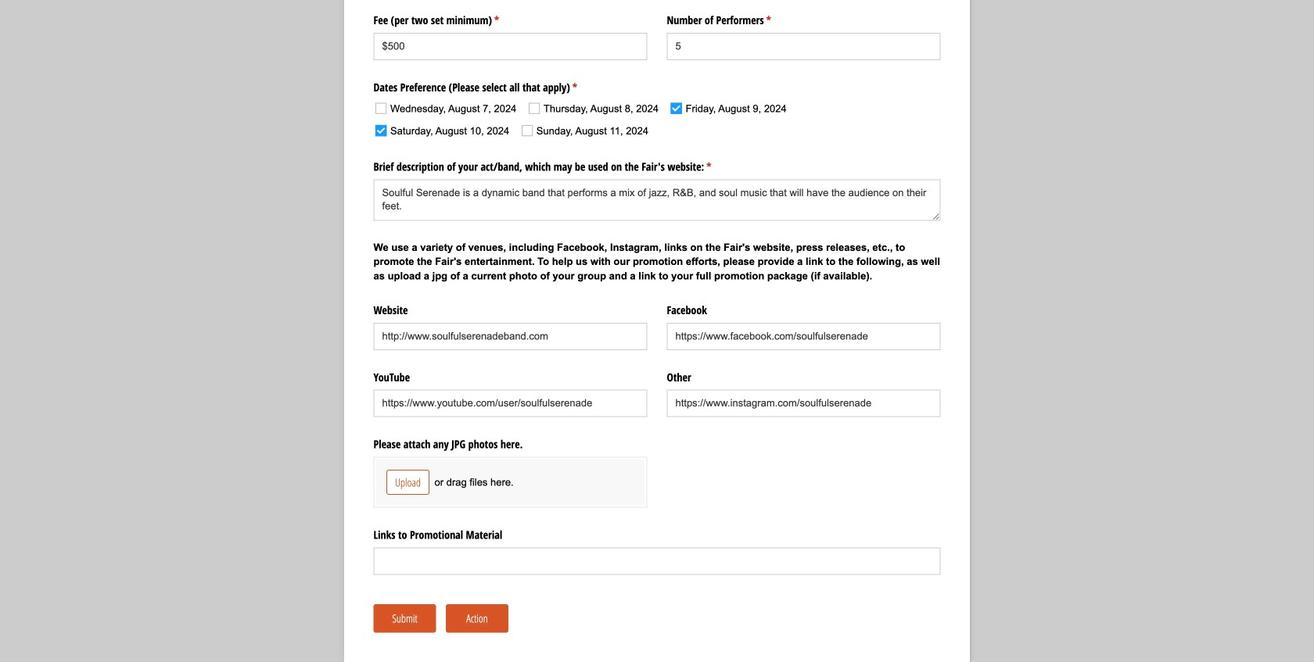 Task type: locate. For each thing, give the bounding box(es) containing it.
None text field
[[374, 33, 648, 60], [374, 180, 941, 221], [374, 323, 648, 350], [374, 548, 941, 576], [374, 33, 648, 60], [374, 180, 941, 221], [374, 323, 648, 350], [374, 548, 941, 576]]

None text field
[[667, 33, 941, 60], [667, 323, 941, 350], [374, 390, 648, 418], [667, 390, 941, 418], [667, 33, 941, 60], [667, 323, 941, 350], [374, 390, 648, 418], [667, 390, 941, 418]]



Task type: vqa. For each thing, say whether or not it's contained in the screenshot.
text box
yes



Task type: describe. For each thing, give the bounding box(es) containing it.
checkbox-group element
[[370, 96, 941, 145]]



